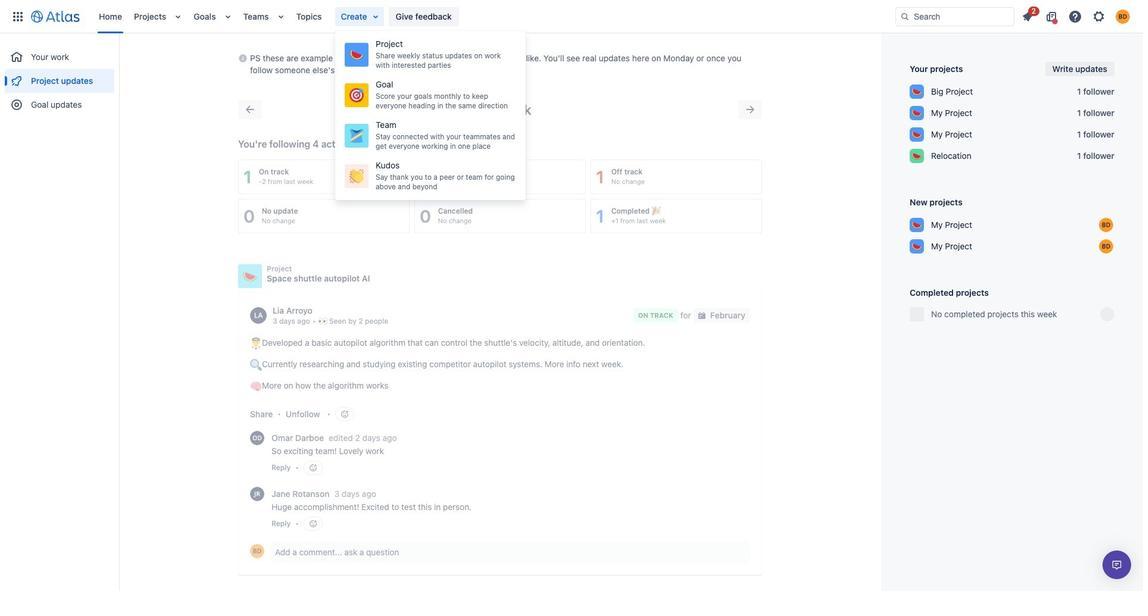 Task type: locate. For each thing, give the bounding box(es) containing it.
settings image
[[1093, 9, 1107, 24]]

list item left help 'image'
[[1018, 4, 1040, 26]]

0 horizontal spatial list item
[[335, 7, 384, 26]]

:watermelon: image
[[350, 48, 364, 62]]

None search field
[[896, 7, 1015, 26]]

1 horizontal spatial list
[[1018, 4, 1137, 26]]

example updates info image
[[238, 51, 248, 66]]

group
[[335, 31, 526, 200], [5, 33, 114, 120]]

0 horizontal spatial group
[[5, 33, 114, 120]]

list item up :watermelon: image
[[335, 7, 384, 26]]

top element
[[7, 0, 896, 33]]

help image
[[1069, 9, 1083, 24]]

list item
[[1018, 4, 1040, 26], [335, 7, 384, 26]]

:dart: image
[[350, 88, 364, 102], [350, 88, 364, 102]]

Search field
[[896, 7, 1015, 26]]

list
[[93, 0, 896, 33], [1018, 4, 1137, 26]]

1 horizontal spatial group
[[335, 31, 526, 200]]

:clap: image
[[350, 169, 364, 183], [350, 169, 364, 183]]

0 horizontal spatial list
[[93, 0, 896, 33]]

1 horizontal spatial list item
[[1018, 4, 1040, 26]]

banner
[[0, 0, 1144, 33]]

:running_shirt_with_sash: image
[[350, 129, 364, 143]]



Task type: describe. For each thing, give the bounding box(es) containing it.
switch to... image
[[11, 9, 25, 24]]

list item inside top element
[[335, 7, 384, 26]]

search image
[[901, 12, 910, 21]]

notifications image
[[1021, 9, 1035, 24]]

:mag: image
[[250, 359, 262, 371]]

account image
[[1116, 9, 1131, 24]]

previous week image
[[243, 102, 257, 117]]

:brain: image
[[250, 381, 262, 393]]

next week image
[[743, 102, 758, 117]]

:watermelon: image
[[350, 48, 364, 62]]

:running_shirt_with_sash: image
[[350, 129, 364, 143]]

open intercom messenger image
[[1110, 558, 1125, 573]]

:pilot: image
[[250, 338, 262, 350]]



Task type: vqa. For each thing, say whether or not it's contained in the screenshot.
'top' element
yes



